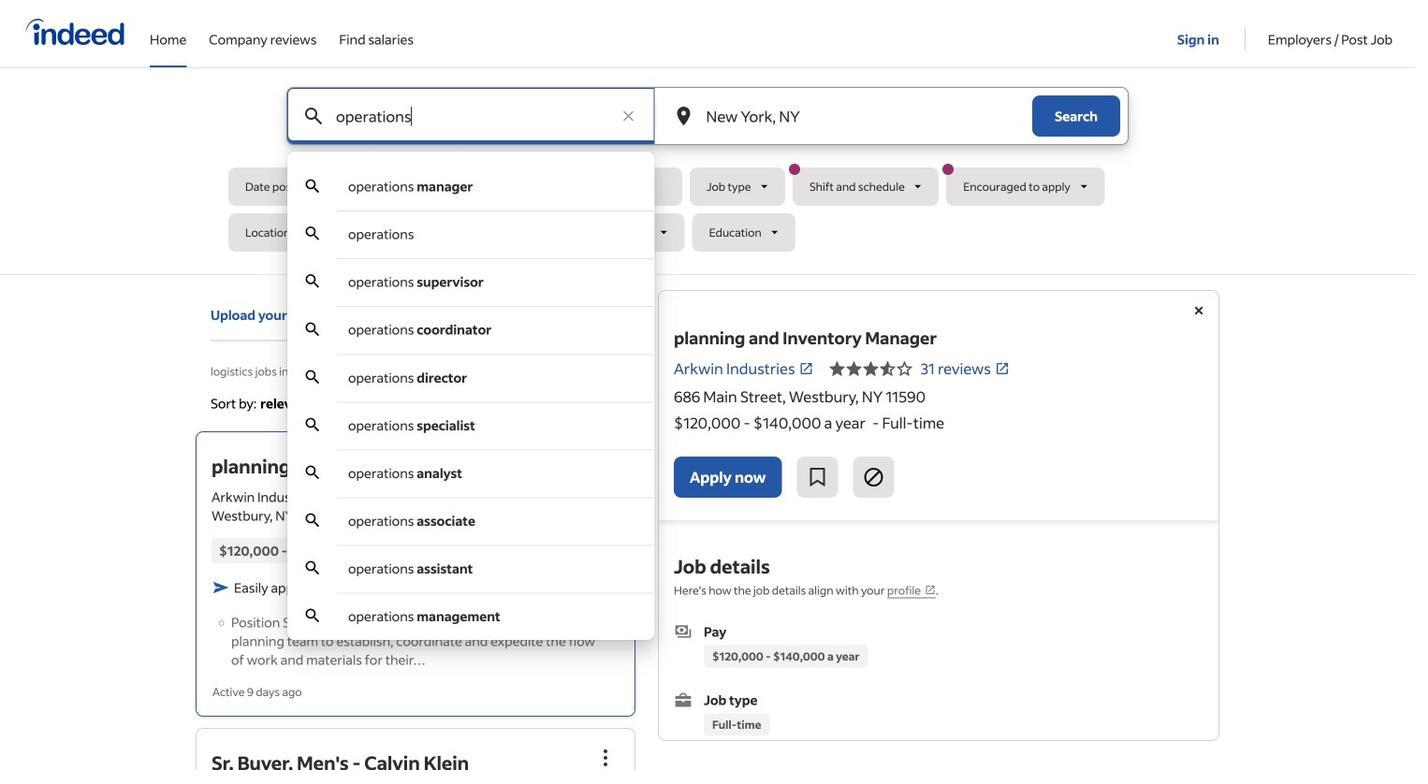 Task type: describe. For each thing, give the bounding box(es) containing it.
help icon image
[[598, 392, 621, 415]]

clear what input image
[[619, 107, 638, 125]]

job preferences (opens in a new window) image
[[925, 584, 936, 596]]

Edit location text field
[[702, 88, 995, 144]]

search suggestions list box
[[287, 163, 655, 640]]

search: Job title, keywords, or company text field
[[332, 88, 610, 144]]

job actions for sr. buyer, men's - calvin klein is collapsed image
[[594, 747, 617, 769]]



Task type: locate. For each thing, give the bounding box(es) containing it.
3.6 out of five stars rating image
[[325, 488, 359, 505]]

not interested image
[[862, 466, 885, 489]]

close job details image
[[1188, 299, 1210, 322]]

operations element
[[348, 226, 414, 242]]

3.6 out of 5 stars. link to 31 reviews company ratings (opens in a new tab) image
[[995, 361, 1010, 376]]

3.6 out of 5 stars image
[[829, 358, 913, 380]]

arkwin industries (opens in a new tab) image
[[799, 361, 814, 376]]

None search field
[[228, 87, 1187, 640]]

save this job image
[[806, 466, 829, 489]]

group
[[585, 441, 626, 482]]



Task type: vqa. For each thing, say whether or not it's contained in the screenshot.
days related to sales
no



